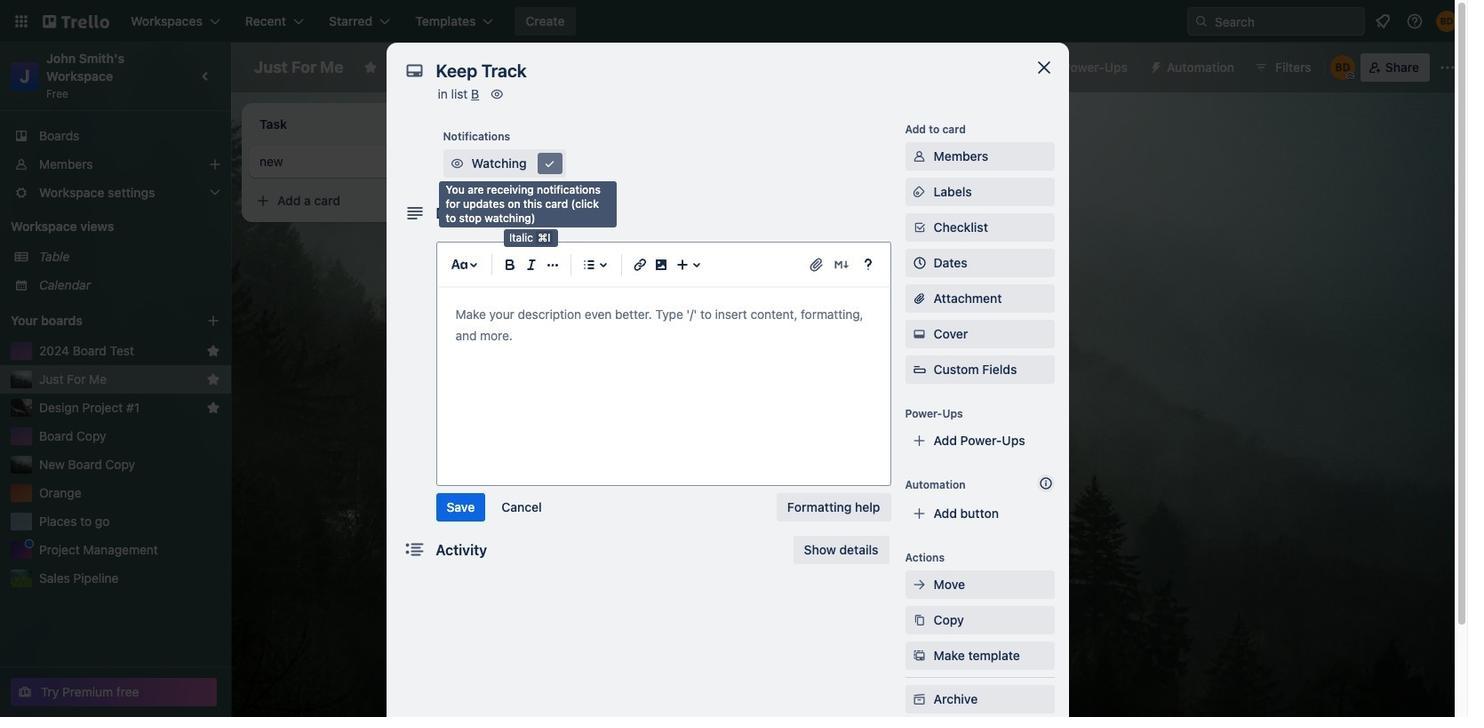 Task type: describe. For each thing, give the bounding box(es) containing it.
text formatting group
[[499, 254, 563, 276]]

show menu image
[[1439, 59, 1457, 76]]

create from template… image
[[708, 258, 722, 272]]

your boards with 9 items element
[[11, 310, 180, 332]]

search image
[[1195, 14, 1209, 28]]

barb dwyer (barbdwyer3) image
[[1331, 55, 1356, 80]]

3 starred icon image from the top
[[206, 401, 220, 415]]

add board image
[[206, 314, 220, 328]]

primary element
[[0, 0, 1469, 43]]

editor toolbar
[[445, 251, 882, 279]]

Board name text field
[[245, 53, 353, 82]]

close dialog image
[[1033, 57, 1055, 78]]

open help dialog image
[[857, 254, 879, 276]]

text styles image
[[449, 254, 470, 276]]

0 notifications image
[[1373, 11, 1394, 32]]

create from template… image
[[455, 194, 469, 208]]

2 sm image from the top
[[911, 647, 929, 665]]



Task type: vqa. For each thing, say whether or not it's contained in the screenshot.
Main content area, start typing to enter text. text box
yes



Task type: locate. For each thing, give the bounding box(es) containing it.
1 sm image from the top
[[911, 325, 929, 343]]

barb dwyer (barbdwyer3) image
[[1437, 11, 1458, 32]]

1 vertical spatial starred icon image
[[206, 372, 220, 387]]

sm image
[[1142, 53, 1167, 78], [488, 85, 506, 103], [911, 148, 929, 165], [449, 155, 466, 172], [541, 155, 559, 172], [911, 183, 929, 201], [911, 576, 929, 594], [911, 612, 929, 629], [911, 691, 929, 709]]

more formatting image
[[542, 254, 563, 276]]

star or unstar board image
[[363, 60, 377, 75]]

tooltip
[[504, 229, 558, 247]]

0 vertical spatial starred icon image
[[206, 344, 220, 358]]

0 vertical spatial sm image
[[911, 325, 929, 343]]

view markdown image
[[833, 256, 850, 274]]

2 starred icon image from the top
[[206, 372, 220, 387]]

1 vertical spatial sm image
[[911, 647, 929, 665]]

italic ⌘i image
[[521, 254, 542, 276]]

open information menu image
[[1406, 12, 1424, 30]]

lists image
[[578, 254, 600, 276]]

None text field
[[427, 55, 1014, 87]]

attach and insert link image
[[808, 256, 825, 274]]

2 vertical spatial starred icon image
[[206, 401, 220, 415]]

starred icon image
[[206, 344, 220, 358], [206, 372, 220, 387], [206, 401, 220, 415]]

Main content area, start typing to enter text. text field
[[456, 304, 872, 347]]

back to home image
[[43, 7, 109, 36]]

1 starred icon image from the top
[[206, 344, 220, 358]]

sm image
[[911, 325, 929, 343], [911, 647, 929, 665]]

bold ⌘b image
[[499, 254, 521, 276]]

image image
[[650, 254, 672, 276]]

link ⌘k image
[[629, 254, 650, 276]]

Search field
[[1209, 9, 1365, 34]]



